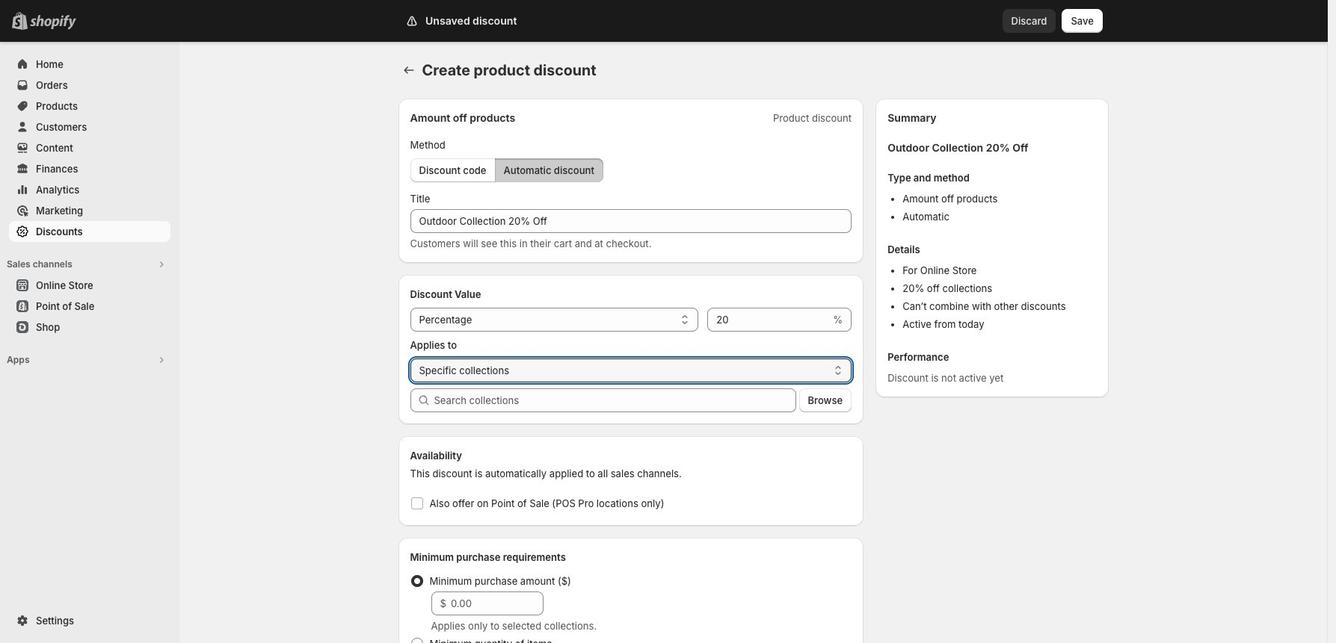 Task type: locate. For each thing, give the bounding box(es) containing it.
None text field
[[410, 209, 852, 233], [708, 308, 830, 332], [410, 209, 852, 233], [708, 308, 830, 332]]



Task type: describe. For each thing, give the bounding box(es) containing it.
shopify image
[[30, 15, 76, 30]]

Search collections text field
[[434, 389, 796, 413]]

0.00 text field
[[451, 592, 543, 616]]



